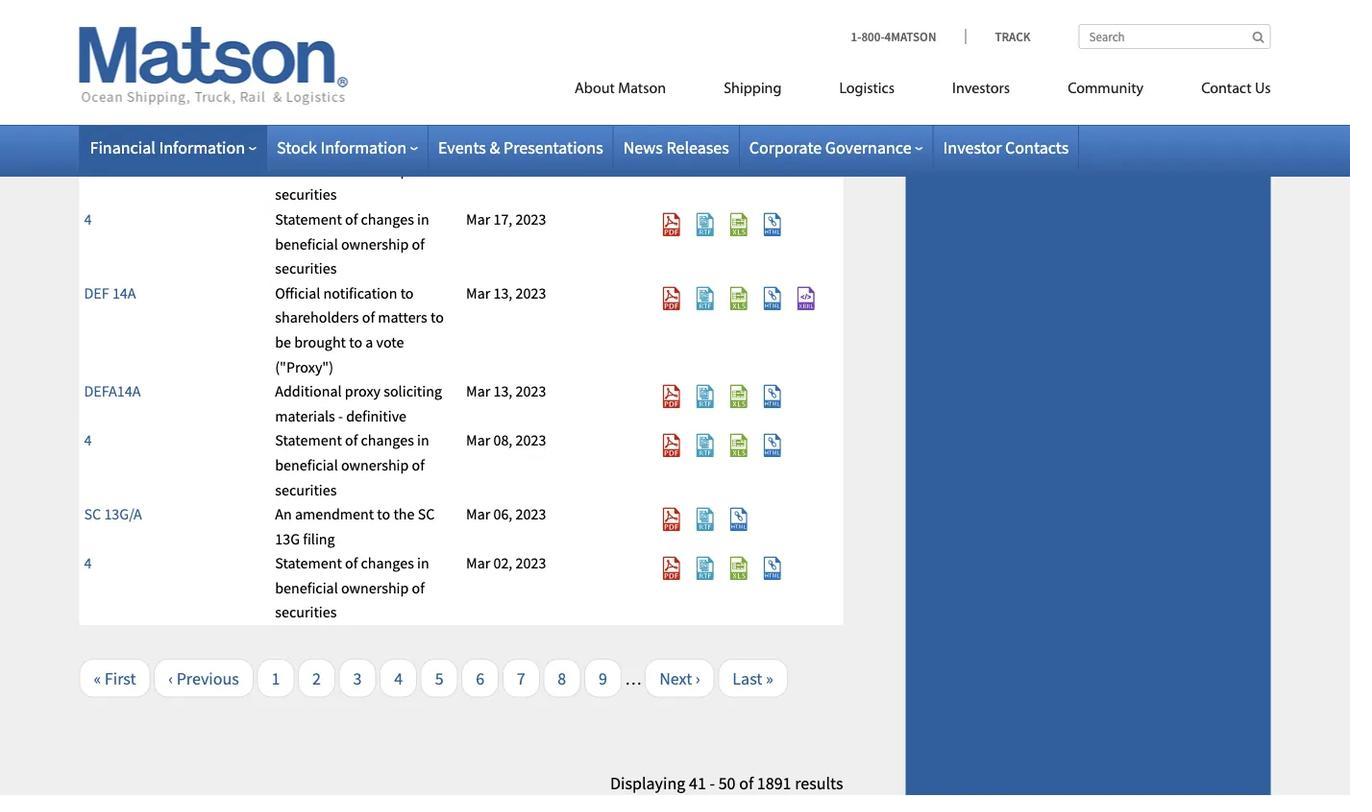 Task type: vqa. For each thing, say whether or not it's contained in the screenshot.
"Does The Common Stock Of Matson'S Predecessor, Alexander & Baldwin, Have Any Value?" 'tab'
no



Task type: describe. For each thing, give the bounding box(es) containing it.
stock
[[277, 136, 317, 158]]

4matson
[[885, 28, 936, 44]]

statement for mar 02, 2023
[[275, 554, 342, 573]]

definitive
[[346, 406, 406, 426]]

def 14a
[[84, 283, 136, 303]]

logistics
[[839, 81, 895, 97]]

of down the "edgar"
[[345, 136, 358, 155]]

1 sc from the left
[[84, 505, 101, 524]]

filing inside filed by "insiders" prior intended sale of restricted stock. non-edgar filing
[[395, 111, 427, 131]]

5 link
[[421, 659, 458, 698]]

additional
[[275, 382, 342, 401]]

6 2023 from the top
[[516, 505, 546, 524]]

« first link
[[79, 659, 150, 698]]

information for financial information
[[159, 136, 245, 158]]

3 2023 from the top
[[516, 283, 546, 303]]

mar 13, 2023 for official notification to shareholders of matters to be brought to a vote ("proxy")
[[466, 283, 546, 303]]

investors link
[[923, 72, 1039, 111]]

a
[[365, 333, 373, 352]]

brought
[[294, 333, 346, 352]]

search image
[[1252, 31, 1264, 43]]

1-
[[851, 28, 861, 44]]

"insiders"
[[328, 62, 392, 81]]

amendment
[[295, 505, 374, 524]]

about
[[575, 81, 615, 97]]

displaying
[[610, 773, 685, 795]]

securities for mar 30, 2023
[[275, 185, 337, 204]]

releases
[[666, 136, 729, 158]]

ownership for mar 02, 2023
[[341, 579, 409, 598]]

restricted
[[381, 87, 442, 106]]

1 securities from the top
[[275, 38, 337, 57]]

5 2023 from the top
[[516, 431, 546, 450]]

filed
[[275, 62, 307, 81]]

13g
[[275, 529, 300, 549]]

statement of changes in beneficial ownership of securities for mar 17, 2023
[[275, 210, 429, 278]]

track link
[[965, 28, 1031, 44]]

…
[[625, 668, 641, 689]]

14a
[[112, 283, 136, 303]]

news releases
[[623, 136, 729, 158]]

investor contacts link
[[943, 136, 1069, 158]]

4 for mar 08, 2023
[[84, 431, 92, 450]]

1
[[271, 668, 280, 689]]

matson
[[618, 81, 666, 97]]

1 statement from the top
[[275, 0, 342, 8]]

investor contacts
[[943, 136, 1069, 158]]

corporate
[[749, 136, 822, 158]]

in for mar 08, 2023
[[417, 431, 429, 450]]

6
[[476, 668, 484, 689]]

("proxy")
[[275, 357, 333, 376]]

presentations
[[504, 136, 603, 158]]

to up the matters on the top of the page
[[400, 283, 414, 303]]

official
[[275, 283, 320, 303]]

logistics link
[[810, 72, 923, 111]]

4 mar from the top
[[466, 382, 490, 401]]

‹ previous link
[[154, 659, 254, 698]]

displaying 41 - 50 of 1891 results
[[610, 773, 843, 795]]

8
[[558, 668, 566, 689]]

1 2023 from the top
[[516, 136, 546, 155]]

7 2023 from the top
[[516, 554, 546, 573]]

7 mar from the top
[[466, 554, 490, 573]]

sc 13g/a
[[84, 505, 142, 524]]

contact us
[[1201, 81, 1271, 97]]

prior
[[395, 62, 426, 81]]

3 link
[[339, 659, 376, 698]]

of inside filed by "insiders" prior intended sale of restricted stock. non-edgar filing
[[365, 87, 378, 106]]

1-800-4matson link
[[851, 28, 965, 44]]

vote
[[376, 333, 404, 352]]

official notification to shareholders of matters to be brought to a vote ("proxy")
[[275, 283, 444, 376]]

next ›
[[659, 668, 700, 689]]

next › link
[[645, 659, 715, 698]]

«
[[94, 668, 101, 689]]

stock information
[[277, 136, 406, 158]]

2
[[312, 668, 321, 689]]

us
[[1255, 81, 1271, 97]]

1 link
[[257, 659, 294, 698]]

changes for mar 17, 2023
[[361, 210, 414, 229]]

800-
[[861, 28, 885, 44]]

1 beneficial from the top
[[275, 13, 338, 32]]

beneficial for mar 30, 2023
[[275, 161, 338, 180]]

4 right 3
[[394, 668, 403, 689]]

an amendment to the sc 13g filing
[[275, 505, 435, 549]]

sc inside an amendment to the sc 13g filing
[[418, 505, 435, 524]]

securities for mar 02, 2023
[[275, 603, 337, 622]]

about matson
[[575, 81, 666, 97]]

50
[[718, 773, 736, 795]]

an
[[275, 505, 292, 524]]

investors
[[952, 81, 1010, 97]]

1 mar from the top
[[466, 136, 490, 155]]

contact
[[1201, 81, 1252, 97]]

in for mar 02, 2023
[[417, 554, 429, 573]]

8 link
[[543, 659, 581, 698]]

community
[[1068, 81, 1144, 97]]

contact us link
[[1172, 72, 1271, 111]]

events & presentations
[[438, 136, 603, 158]]

to right the matters on the top of the page
[[430, 308, 444, 327]]

41
[[689, 773, 706, 795]]

mar 06, 2023
[[466, 505, 546, 524]]

beneficial for mar 08, 2023
[[275, 456, 338, 475]]

of down an amendment to the sc 13g filing
[[345, 554, 358, 573]]

last
[[733, 668, 762, 689]]

4 link for mar 30, 2023
[[84, 136, 92, 155]]

statement of changes in beneficial ownership of securities for mar 02, 2023
[[275, 554, 429, 622]]

of down the stock information link
[[345, 210, 358, 229]]

financial information
[[90, 136, 245, 158]]

changes for mar 08, 2023
[[361, 431, 414, 450]]

stock.
[[275, 111, 313, 131]]

corporate governance
[[749, 136, 912, 158]]

&
[[490, 136, 500, 158]]

08,
[[493, 431, 512, 450]]

news releases link
[[623, 136, 729, 158]]

9 link
[[584, 659, 622, 698]]

1 statement of changes in beneficial ownership of securities from the top
[[275, 0, 429, 57]]



Task type: locate. For each thing, give the bounding box(es) containing it.
4 link for mar 02, 2023
[[84, 554, 92, 573]]

3 ownership from the top
[[341, 234, 409, 254]]

the
[[393, 505, 415, 524]]

changes up notification
[[361, 210, 414, 229]]

matters
[[378, 308, 427, 327]]

of up prior
[[412, 13, 425, 32]]

4
[[84, 136, 92, 155], [84, 210, 92, 229], [84, 431, 92, 450], [84, 554, 92, 573], [394, 668, 403, 689]]

mar 02, 2023
[[466, 554, 546, 573]]

4 in from the top
[[417, 431, 429, 450]]

1 ownership from the top
[[341, 13, 409, 32]]

filing down amendment
[[303, 529, 335, 549]]

top menu navigation
[[488, 72, 1271, 111]]

‹
[[168, 668, 173, 689]]

- inside additional proxy soliciting materials - definitive
[[338, 406, 343, 426]]

next
[[659, 668, 692, 689]]

first
[[105, 668, 136, 689]]

4 beneficial from the top
[[275, 456, 338, 475]]

4 for mar 02, 2023
[[84, 554, 92, 573]]

statement of changes in beneficial ownership of securities up "insiders"
[[275, 0, 429, 57]]

matson image
[[79, 27, 348, 106]]

securities
[[275, 38, 337, 57], [275, 185, 337, 204], [275, 259, 337, 278], [275, 480, 337, 499], [275, 603, 337, 622]]

mar left 02,
[[466, 554, 490, 573]]

statement of changes in beneficial ownership of securities for mar 08, 2023
[[275, 431, 429, 499]]

1 vertical spatial mar 13, 2023
[[466, 382, 546, 401]]

sc left 13g/a
[[84, 505, 101, 524]]

securities for mar 17, 2023
[[275, 259, 337, 278]]

shareholders
[[275, 308, 359, 327]]

0 vertical spatial 13,
[[493, 283, 512, 303]]

statement of changes in beneficial ownership of securities down an amendment to the sc 13g filing
[[275, 554, 429, 622]]

defa14a
[[84, 382, 141, 401]]

2023 right 02,
[[516, 554, 546, 573]]

statement
[[275, 0, 342, 8], [275, 136, 342, 155], [275, 210, 342, 229], [275, 431, 342, 450], [275, 554, 342, 573]]

securities up by
[[275, 38, 337, 57]]

changes for mar 02, 2023
[[361, 554, 414, 573]]

mar 13, 2023 for additional proxy soliciting materials - definitive
[[466, 382, 546, 401]]

of inside the official notification to shareholders of matters to be brought to a vote ("proxy")
[[362, 308, 375, 327]]

statement of changes in beneficial ownership of securities up notification
[[275, 210, 429, 278]]

2 mar from the top
[[466, 210, 490, 229]]

5 ownership from the top
[[341, 579, 409, 598]]

2023 up mar 08, 2023
[[516, 382, 546, 401]]

beneficial up by
[[275, 13, 338, 32]]

Search search field
[[1079, 24, 1271, 49]]

to left a
[[349, 333, 362, 352]]

events
[[438, 136, 486, 158]]

1 in from the top
[[417, 0, 429, 8]]

filing inside an amendment to the sc 13g filing
[[303, 529, 335, 549]]

« first
[[94, 668, 136, 689]]

4 link down 144 link
[[84, 136, 92, 155]]

securities down stock
[[275, 185, 337, 204]]

4 link right 3 link
[[380, 659, 417, 698]]

5 securities from the top
[[275, 603, 337, 622]]

of down the restricted
[[412, 161, 425, 180]]

5 in from the top
[[417, 554, 429, 573]]

3 securities from the top
[[275, 259, 337, 278]]

2 link
[[298, 659, 335, 698]]

news
[[623, 136, 663, 158]]

in left events
[[417, 136, 429, 155]]

0 horizontal spatial filing
[[303, 529, 335, 549]]

1 vertical spatial filing
[[303, 529, 335, 549]]

1 horizontal spatial sc
[[418, 505, 435, 524]]

of down the
[[412, 579, 425, 598]]

securities up an
[[275, 480, 337, 499]]

beneficial down stock
[[275, 161, 338, 180]]

2023 right 06,
[[516, 505, 546, 524]]

4 link for mar 08, 2023
[[84, 431, 92, 450]]

None search field
[[1079, 24, 1271, 49]]

information right financial
[[159, 136, 245, 158]]

5
[[435, 668, 444, 689]]

2 13, from the top
[[493, 382, 512, 401]]

4 link up def
[[84, 210, 92, 229]]

5 changes from the top
[[361, 554, 414, 573]]

in left 17,
[[417, 210, 429, 229]]

1 vertical spatial 13,
[[493, 382, 512, 401]]

last » link
[[718, 659, 788, 698]]

5 statement of changes in beneficial ownership of securities from the top
[[275, 554, 429, 622]]

7
[[517, 668, 525, 689]]

of
[[345, 0, 358, 8], [412, 13, 425, 32], [365, 87, 378, 106], [345, 136, 358, 155], [412, 161, 425, 180], [345, 210, 358, 229], [412, 234, 425, 254], [362, 308, 375, 327], [345, 431, 358, 450], [412, 456, 425, 475], [345, 554, 358, 573], [412, 579, 425, 598], [739, 773, 753, 795]]

beneficial for mar 02, 2023
[[275, 579, 338, 598]]

def 14a link
[[84, 283, 136, 303]]

of right '50'
[[739, 773, 753, 795]]

4 for mar 17, 2023
[[84, 210, 92, 229]]

beneficial down the materials
[[275, 456, 338, 475]]

filing down the restricted
[[395, 111, 427, 131]]

corporate governance link
[[749, 136, 923, 158]]

‹ previous
[[168, 668, 239, 689]]

changes down definitive
[[361, 431, 414, 450]]

- right the materials
[[338, 406, 343, 426]]

statement of changes in beneficial ownership of securities up amendment
[[275, 431, 429, 499]]

2 2023 from the top
[[516, 210, 546, 229]]

track
[[995, 28, 1031, 44]]

1 vertical spatial -
[[710, 773, 715, 795]]

proxy
[[345, 382, 381, 401]]

1 mar 13, 2023 from the top
[[466, 283, 546, 303]]

ownership down the stock information link
[[341, 161, 409, 180]]

statement up by
[[275, 0, 342, 8]]

beneficial down 13g
[[275, 579, 338, 598]]

0 vertical spatial mar 13, 2023
[[466, 283, 546, 303]]

stock information link
[[277, 136, 418, 158]]

2 beneficial from the top
[[275, 161, 338, 180]]

ownership up "insiders"
[[341, 13, 409, 32]]

4 statement of changes in beneficial ownership of securities from the top
[[275, 431, 429, 499]]

of up the matters on the top of the page
[[412, 234, 425, 254]]

statement down the materials
[[275, 431, 342, 450]]

4 down 144 link
[[84, 136, 92, 155]]

4 link down defa14a
[[84, 431, 92, 450]]

contacts
[[1005, 136, 1069, 158]]

in for mar 17, 2023
[[417, 210, 429, 229]]

2 sc from the left
[[418, 505, 435, 524]]

mar left 17,
[[466, 210, 490, 229]]

information down the "edgar"
[[320, 136, 406, 158]]

4 statement from the top
[[275, 431, 342, 450]]

4 link down sc 13g/a
[[84, 554, 92, 573]]

mar 13, 2023 down mar 17, 2023
[[466, 283, 546, 303]]

statement of changes in beneficial ownership of securities for mar 30, 2023
[[275, 136, 429, 204]]

mar 13, 2023
[[466, 283, 546, 303], [466, 382, 546, 401]]

statement for mar 17, 2023
[[275, 210, 342, 229]]

ownership down definitive
[[341, 456, 409, 475]]

of up a
[[362, 308, 375, 327]]

to
[[400, 283, 414, 303], [430, 308, 444, 327], [349, 333, 362, 352], [377, 505, 390, 524]]

in for mar 30, 2023
[[417, 136, 429, 155]]

mar left 08,
[[466, 431, 490, 450]]

mar left the 30,
[[466, 136, 490, 155]]

mar 08, 2023
[[466, 431, 546, 450]]

0 horizontal spatial -
[[338, 406, 343, 426]]

mar
[[466, 136, 490, 155], [466, 210, 490, 229], [466, 283, 490, 303], [466, 382, 490, 401], [466, 431, 490, 450], [466, 505, 490, 524], [466, 554, 490, 573]]

of up "insiders"
[[345, 0, 358, 8]]

13, down 17,
[[493, 283, 512, 303]]

17,
[[493, 210, 512, 229]]

ownership down an amendment to the sc 13g filing
[[341, 579, 409, 598]]

of up the
[[412, 456, 425, 475]]

2 securities from the top
[[275, 185, 337, 204]]

0 horizontal spatial information
[[159, 136, 245, 158]]

3 beneficial from the top
[[275, 234, 338, 254]]

2 in from the top
[[417, 136, 429, 155]]

4 securities from the top
[[275, 480, 337, 499]]

5 statement from the top
[[275, 554, 342, 573]]

changes
[[361, 0, 414, 8], [361, 136, 414, 155], [361, 210, 414, 229], [361, 431, 414, 450], [361, 554, 414, 573]]

6 link
[[461, 659, 499, 698]]

financial information link
[[90, 136, 257, 158]]

2 statement of changes in beneficial ownership of securities from the top
[[275, 136, 429, 204]]

ownership up notification
[[341, 234, 409, 254]]

defa14a link
[[84, 382, 141, 401]]

mar down mar 17, 2023
[[466, 283, 490, 303]]

statement down stock
[[275, 210, 342, 229]]

of right sale
[[365, 87, 378, 106]]

beneficial for mar 17, 2023
[[275, 234, 338, 254]]

4 link for mar 17, 2023
[[84, 210, 92, 229]]

5 mar from the top
[[466, 431, 490, 450]]

to left the
[[377, 505, 390, 524]]

2 changes from the top
[[361, 136, 414, 155]]

securities for mar 08, 2023
[[275, 480, 337, 499]]

2 statement from the top
[[275, 136, 342, 155]]

ownership for mar 30, 2023
[[341, 161, 409, 180]]

last »
[[733, 668, 773, 689]]

4 for mar 30, 2023
[[84, 136, 92, 155]]

mar up mar 08, 2023
[[466, 382, 490, 401]]

4 link
[[84, 136, 92, 155], [84, 210, 92, 229], [84, 431, 92, 450], [84, 554, 92, 573], [380, 659, 417, 698]]

1 horizontal spatial filing
[[395, 111, 427, 131]]

information
[[159, 136, 245, 158], [320, 136, 406, 158]]

13, for additional proxy soliciting materials - definitive
[[493, 382, 512, 401]]

shipping
[[724, 81, 782, 97]]

by
[[310, 62, 325, 81]]

1-800-4matson
[[851, 28, 936, 44]]

beneficial up official
[[275, 234, 338, 254]]

mar 30, 2023
[[466, 136, 546, 155]]

13,
[[493, 283, 512, 303], [493, 382, 512, 401]]

7 link
[[502, 659, 540, 698]]

›
[[696, 668, 700, 689]]

notification
[[323, 283, 397, 303]]

1 information from the left
[[159, 136, 245, 158]]

06,
[[493, 505, 512, 524]]

4 down sc 13g/a
[[84, 554, 92, 573]]

13g/a
[[104, 505, 142, 524]]

0 horizontal spatial sc
[[84, 505, 101, 524]]

in down soliciting
[[417, 431, 429, 450]]

3 in from the top
[[417, 210, 429, 229]]

to inside an amendment to the sc 13g filing
[[377, 505, 390, 524]]

4 2023 from the top
[[516, 382, 546, 401]]

financial
[[90, 136, 156, 158]]

sale
[[336, 87, 362, 106]]

»
[[766, 668, 773, 689]]

investor
[[943, 136, 1002, 158]]

statement for mar 30, 2023
[[275, 136, 342, 155]]

13, for official notification to shareholders of matters to be brought to a vote ("proxy")
[[493, 283, 512, 303]]

changes down the "edgar"
[[361, 136, 414, 155]]

securities up official
[[275, 259, 337, 278]]

mar left 06,
[[466, 505, 490, 524]]

in up prior
[[417, 0, 429, 8]]

2023 right 17,
[[516, 210, 546, 229]]

1 changes from the top
[[361, 0, 414, 8]]

of down definitive
[[345, 431, 358, 450]]

changes up prior
[[361, 0, 414, 8]]

sc right the
[[418, 505, 435, 524]]

- left '50'
[[710, 773, 715, 795]]

ownership for mar 17, 2023
[[341, 234, 409, 254]]

governance
[[825, 136, 912, 158]]

results
[[795, 773, 843, 795]]

about matson link
[[546, 72, 695, 111]]

1 horizontal spatial information
[[320, 136, 406, 158]]

ownership for mar 08, 2023
[[341, 456, 409, 475]]

3 mar from the top
[[466, 283, 490, 303]]

statement for mar 08, 2023
[[275, 431, 342, 450]]

1 13, from the top
[[493, 283, 512, 303]]

3
[[353, 668, 362, 689]]

13, up 08,
[[493, 382, 512, 401]]

4 up def
[[84, 210, 92, 229]]

0 vertical spatial filing
[[395, 111, 427, 131]]

be
[[275, 333, 291, 352]]

securities up the 2
[[275, 603, 337, 622]]

1 horizontal spatial -
[[710, 773, 715, 795]]

144
[[84, 62, 107, 81]]

ownership
[[341, 13, 409, 32], [341, 161, 409, 180], [341, 234, 409, 254], [341, 456, 409, 475], [341, 579, 409, 598]]

changes for mar 30, 2023
[[361, 136, 414, 155]]

6 mar from the top
[[466, 505, 490, 524]]

9
[[599, 668, 607, 689]]

2 ownership from the top
[[341, 161, 409, 180]]

2023 down mar 17, 2023
[[516, 283, 546, 303]]

2023 right 08,
[[516, 431, 546, 450]]

3 changes from the top
[[361, 210, 414, 229]]

previous
[[176, 668, 239, 689]]

changes down an amendment to the sc 13g filing
[[361, 554, 414, 573]]

2 information from the left
[[320, 136, 406, 158]]

statement down 13g
[[275, 554, 342, 573]]

4 changes from the top
[[361, 431, 414, 450]]

filing
[[395, 111, 427, 131], [303, 529, 335, 549]]

statement of changes in beneficial ownership of securities down the "edgar"
[[275, 136, 429, 204]]

0 vertical spatial -
[[338, 406, 343, 426]]

4 down defa14a
[[84, 431, 92, 450]]

4 ownership from the top
[[341, 456, 409, 475]]

2023 right the 30,
[[516, 136, 546, 155]]

information for stock information
[[320, 136, 406, 158]]

2 mar 13, 2023 from the top
[[466, 382, 546, 401]]

3 statement of changes in beneficial ownership of securities from the top
[[275, 210, 429, 278]]

2023
[[516, 136, 546, 155], [516, 210, 546, 229], [516, 283, 546, 303], [516, 382, 546, 401], [516, 431, 546, 450], [516, 505, 546, 524], [516, 554, 546, 573]]

non-
[[316, 111, 348, 131]]

5 beneficial from the top
[[275, 579, 338, 598]]

in down an amendment to the sc 13g filing
[[417, 554, 429, 573]]

3 statement from the top
[[275, 210, 342, 229]]

statement down "stock."
[[275, 136, 342, 155]]

mar 13, 2023 up mar 08, 2023
[[466, 382, 546, 401]]



